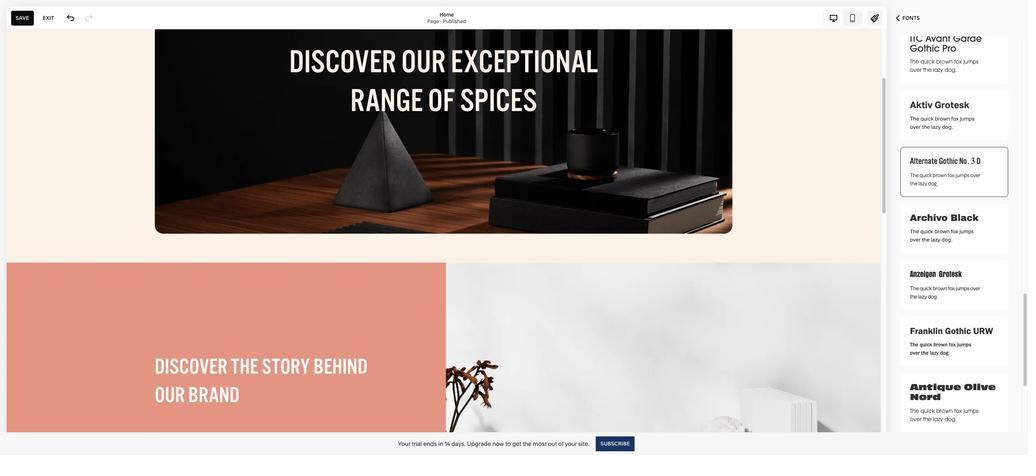 Task type: locate. For each thing, give the bounding box(es) containing it.
garde
[[954, 32, 982, 44]]

2 vertical spatial gothic
[[946, 326, 971, 337]]

the quick brown fox jumps over the lazy dog. for anzeigen
[[910, 285, 981, 300]]

brown for alternate
[[933, 171, 947, 179]]

the down nord
[[924, 416, 932, 423]]

anzeigen grotesk
[[910, 269, 962, 280]]

urw
[[974, 326, 994, 337]]

the down aktiv
[[910, 115, 920, 122]]

the quick brown fox jumps over the lazy dog. down aktiv grotesk
[[910, 115, 975, 130]]

over for antique olive nord
[[910, 416, 922, 423]]

gothic for alternate
[[939, 156, 958, 167]]

fox
[[955, 58, 962, 65], [952, 115, 959, 122], [948, 171, 955, 179], [952, 228, 959, 235], [949, 285, 956, 292], [949, 342, 956, 348], [955, 408, 962, 415]]

the down the "anzeigen"
[[910, 285, 919, 292]]

14
[[445, 440, 450, 448]]

grotesk right the "anzeigen"
[[939, 269, 962, 280]]

1 vertical spatial grotesk
[[939, 269, 962, 280]]

to
[[506, 440, 511, 448]]

jumps down "olive"
[[964, 408, 979, 415]]

exit
[[43, 15, 54, 21]]

0 vertical spatial grotesk
[[935, 99, 970, 110]]

2 the from the top
[[910, 115, 920, 122]]

the down alternate
[[910, 180, 918, 187]]

lazy down franklin
[[930, 350, 939, 356]]

itc avant garde gothic pro the quick brown fox jumps over the lazy dog.
[[910, 32, 982, 74]]

the for franklin
[[910, 342, 919, 348]]

fox down aktiv grotesk
[[952, 115, 959, 122]]

dog. down alternate
[[929, 180, 938, 187]]

lazy
[[934, 67, 944, 74], [932, 124, 941, 130], [919, 180, 928, 187], [931, 236, 941, 244], [919, 293, 928, 300], [930, 350, 939, 356], [934, 416, 944, 423]]

the inside itc avant garde gothic pro the quick brown fox jumps over the lazy dog.
[[924, 67, 932, 74]]

1 the quick brown fox jumps over the lazy dog. from the top
[[910, 115, 975, 130]]

dog. for anzeigen
[[928, 293, 939, 300]]

dog. down "archivo black"
[[942, 236, 953, 244]]

lazy down archivo
[[931, 236, 941, 244]]

brown for aktiv
[[935, 115, 951, 122]]

quick down archivo
[[921, 228, 934, 235]]

grotesk right aktiv
[[935, 99, 970, 110]]

the down nord
[[910, 408, 920, 415]]

dog. down pro
[[945, 67, 957, 74]]

quick down nord
[[921, 408, 935, 415]]

3 the quick brown fox jumps over the lazy dog. from the top
[[910, 228, 974, 244]]

olive
[[964, 382, 996, 393]]

brown down alternate gothic no. 3 d
[[933, 171, 947, 179]]

dog.
[[945, 67, 957, 74], [942, 124, 953, 130], [929, 180, 938, 187], [942, 236, 953, 244], [928, 293, 939, 300], [941, 350, 950, 356], [945, 416, 957, 423]]

brown down "archivo black"
[[935, 228, 950, 235]]

brown down anzeigen grotesk
[[933, 285, 948, 292]]

the for franklin
[[922, 350, 929, 356]]

lazy inside itc avant garde gothic pro the quick brown fox jumps over the lazy dog.
[[934, 67, 944, 74]]

lazy down pro
[[934, 67, 944, 74]]

quick for archivo
[[921, 228, 934, 235]]

the for antique
[[910, 408, 920, 415]]

jumps
[[964, 58, 979, 65], [960, 115, 975, 122], [956, 171, 970, 179], [960, 228, 974, 235], [956, 285, 970, 292], [958, 342, 972, 348], [964, 408, 979, 415]]

of
[[559, 440, 564, 448]]

the down archivo
[[922, 236, 930, 244]]

lazy down nord
[[934, 416, 944, 423]]

5 the from the top
[[910, 285, 919, 292]]

7 the from the top
[[910, 408, 920, 415]]

fox down black
[[952, 228, 959, 235]]

jumps down anzeigen grotesk
[[956, 285, 970, 292]]

dog. down the antique olive nord
[[945, 416, 957, 423]]

fox down pro
[[955, 58, 962, 65]]

the quick brown fox jumps over the lazy dog. down anzeigen grotesk
[[910, 285, 981, 300]]

3 the from the top
[[910, 171, 919, 179]]

jumps down no.
[[956, 171, 970, 179]]

the quick brown fox jumps over the lazy dog. for aktiv
[[910, 115, 975, 130]]

over
[[910, 67, 922, 74], [910, 124, 921, 130], [971, 171, 981, 179], [910, 236, 921, 244], [971, 285, 981, 292], [910, 350, 920, 356], [910, 416, 922, 423]]

dog. down anzeigen grotesk
[[928, 293, 939, 300]]

brown for antique
[[937, 408, 953, 415]]

brown
[[937, 58, 953, 65], [935, 115, 951, 122], [933, 171, 947, 179], [935, 228, 950, 235], [933, 285, 948, 292], [934, 342, 948, 348], [937, 408, 953, 415]]

fox down alternate gothic no. 3 d
[[948, 171, 955, 179]]

brown down pro
[[937, 58, 953, 65]]

dog. down franklin gothic urw
[[941, 350, 950, 356]]

save button
[[11, 11, 34, 25]]

quick down franklin
[[920, 342, 933, 348]]

the quick brown fox jumps over the lazy dog. down franklin gothic urw
[[910, 342, 972, 356]]

the quick brown fox jumps over the lazy dog. down alternate gothic no. 3 d
[[910, 171, 981, 187]]

gothic
[[910, 42, 940, 54], [939, 156, 958, 167], [946, 326, 971, 337]]

gothic for franklin
[[946, 326, 971, 337]]

tab list
[[825, 11, 863, 25]]

out
[[548, 440, 557, 448]]

exit button
[[38, 11, 59, 25]]

fonts
[[903, 15, 920, 21]]

gothic left no.
[[939, 156, 958, 167]]

the for anzeigen
[[910, 285, 919, 292]]

trial
[[412, 440, 422, 448]]

fox down anzeigen grotesk
[[949, 285, 956, 292]]

grotesk
[[935, 99, 970, 110], [939, 269, 962, 280]]

lazy down the "anzeigen"
[[919, 293, 928, 300]]

gothic left urw on the right bottom
[[946, 326, 971, 337]]

jumps down the garde
[[964, 58, 979, 65]]

the down itc at the right of page
[[910, 58, 920, 65]]

the down aktiv
[[922, 124, 930, 130]]

quick down alternate
[[920, 171, 932, 179]]

the for aktiv
[[922, 124, 930, 130]]

lazy down alternate
[[919, 180, 928, 187]]

quick down aktiv
[[921, 115, 934, 122]]

grotesk for anzeigen grotesk
[[939, 269, 962, 280]]

aktiv
[[910, 99, 933, 110]]

the quick brown fox jumps over the lazy dog. down "archivo black"
[[910, 228, 974, 244]]

fox down the antique olive nord
[[955, 408, 962, 415]]

upgrade
[[467, 440, 491, 448]]

dog. for alternate
[[929, 180, 938, 187]]

lazy for antique
[[934, 416, 944, 423]]

1 the from the top
[[910, 58, 920, 65]]

the for aktiv
[[910, 115, 920, 122]]

gothic inside itc avant garde gothic pro the quick brown fox jumps over the lazy dog.
[[910, 42, 940, 54]]

the
[[910, 58, 920, 65], [910, 115, 920, 122], [910, 171, 919, 179], [910, 228, 920, 235], [910, 285, 919, 292], [910, 342, 919, 348], [910, 408, 920, 415]]

dog. down aktiv grotesk
[[942, 124, 953, 130]]

the down archivo
[[910, 228, 920, 235]]

0 vertical spatial gothic
[[910, 42, 940, 54]]

1 vertical spatial gothic
[[939, 156, 958, 167]]

5 the quick brown fox jumps over the lazy dog. from the top
[[910, 342, 972, 356]]

over for aktiv grotesk
[[910, 124, 921, 130]]

brown down the antique olive nord
[[937, 408, 953, 415]]

6 the from the top
[[910, 342, 919, 348]]

home page · published
[[427, 11, 467, 24]]

the
[[924, 67, 932, 74], [922, 124, 930, 130], [910, 180, 918, 187], [922, 236, 930, 244], [910, 293, 918, 300], [922, 350, 929, 356], [924, 416, 932, 423], [523, 440, 532, 448]]

brown down aktiv grotesk
[[935, 115, 951, 122]]

gothic left pro
[[910, 42, 940, 54]]

quick down avant
[[921, 58, 935, 65]]

save
[[16, 15, 29, 21]]

most
[[533, 440, 547, 448]]

lazy down aktiv grotesk
[[932, 124, 941, 130]]

the quick brown fox jumps over the lazy dog.
[[910, 115, 975, 130], [910, 171, 981, 187], [910, 228, 974, 244], [910, 285, 981, 300], [910, 342, 972, 356], [910, 408, 979, 423]]

jumps down franklin gothic urw
[[958, 342, 972, 348]]

ends
[[424, 440, 437, 448]]

6 the quick brown fox jumps over the lazy dog. from the top
[[910, 408, 979, 423]]

the down franklin
[[922, 350, 929, 356]]

black
[[951, 213, 979, 223]]

dog. inside itc avant garde gothic pro the quick brown fox jumps over the lazy dog.
[[945, 67, 957, 74]]

fox for archivo
[[952, 228, 959, 235]]

the down alternate
[[910, 171, 919, 179]]

4 the from the top
[[910, 228, 920, 235]]

jumps for alternate gothic no. 3 d
[[956, 171, 970, 179]]

brown down franklin gothic urw
[[934, 342, 948, 348]]

lazy for archivo
[[931, 236, 941, 244]]

your
[[565, 440, 577, 448]]

jumps for archivo black
[[960, 228, 974, 235]]

home
[[440, 11, 454, 18]]

quick
[[921, 58, 935, 65], [921, 115, 934, 122], [920, 171, 932, 179], [921, 228, 934, 235], [920, 285, 932, 292], [920, 342, 933, 348], [921, 408, 935, 415]]

alternate gothic no. 3 d
[[910, 156, 981, 167]]

quick down the "anzeigen"
[[920, 285, 932, 292]]

anzeigen
[[910, 269, 937, 280]]

subscribe
[[601, 441, 630, 447]]

the inside itc avant garde gothic pro the quick brown fox jumps over the lazy dog.
[[910, 58, 920, 65]]

4 the quick brown fox jumps over the lazy dog. from the top
[[910, 285, 981, 300]]

the down avant
[[924, 67, 932, 74]]

jumps down aktiv grotesk
[[960, 115, 975, 122]]

site.
[[579, 440, 590, 448]]

quick for aktiv
[[921, 115, 934, 122]]

2 the quick brown fox jumps over the lazy dog. from the top
[[910, 171, 981, 187]]

the down franklin
[[910, 342, 919, 348]]

the quick brown fox jumps over the lazy dog. down the antique olive nord
[[910, 408, 979, 423]]

the down the "anzeigen"
[[910, 293, 918, 300]]

subscribe button
[[596, 436, 635, 451]]

alternate
[[910, 156, 938, 167]]

fox down franklin gothic urw
[[949, 342, 956, 348]]

fox inside itc avant garde gothic pro the quick brown fox jumps over the lazy dog.
[[955, 58, 962, 65]]

jumps down black
[[960, 228, 974, 235]]



Task type: describe. For each thing, give the bounding box(es) containing it.
fonts button
[[887, 9, 930, 27]]

fox for aktiv
[[952, 115, 959, 122]]

quick for alternate
[[920, 171, 932, 179]]

over for franklin gothic urw
[[910, 350, 920, 356]]

dog. for franklin
[[941, 350, 950, 356]]

the for anzeigen
[[910, 293, 918, 300]]

fox for antique
[[955, 408, 962, 415]]

in
[[438, 440, 443, 448]]

franklin gothic urw
[[910, 326, 994, 337]]

brown for archivo
[[935, 228, 950, 235]]

franklin
[[910, 326, 943, 337]]

dog. for aktiv
[[942, 124, 953, 130]]

dog. for archivo
[[942, 236, 953, 244]]

the for archivo
[[922, 236, 930, 244]]

over for archivo black
[[910, 236, 921, 244]]

the right get
[[523, 440, 532, 448]]

archivo
[[910, 213, 948, 223]]

the for alternate
[[910, 171, 919, 179]]

brown for anzeigen
[[933, 285, 948, 292]]

over for anzeigen grotesk
[[971, 285, 981, 292]]

nord
[[910, 392, 941, 403]]

fox for alternate
[[948, 171, 955, 179]]

your trial ends in 14 days. upgrade now to get the most out of your site.
[[398, 440, 590, 448]]

the for archivo
[[910, 228, 920, 235]]

the quick brown fox jumps over the lazy dog. for antique
[[910, 408, 979, 423]]

lazy for anzeigen
[[919, 293, 928, 300]]

published
[[443, 18, 467, 24]]

the for antique
[[924, 416, 932, 423]]

jumps inside itc avant garde gothic pro the quick brown fox jumps over the lazy dog.
[[964, 58, 979, 65]]

lazy for alternate
[[919, 180, 928, 187]]

the quick brown fox jumps over the lazy dog. for alternate
[[910, 171, 981, 187]]

avant
[[926, 32, 951, 44]]

quick inside itc avant garde gothic pro the quick brown fox jumps over the lazy dog.
[[921, 58, 935, 65]]

the quick brown fox jumps over the lazy dog. for franklin
[[910, 342, 972, 356]]

lazy for franklin
[[930, 350, 939, 356]]

archivo black
[[910, 213, 979, 223]]

aktiv grotesk
[[910, 99, 970, 110]]

fox for anzeigen
[[949, 285, 956, 292]]

quick for antique
[[921, 408, 935, 415]]

the quick brown fox jumps over the lazy dog. for archivo
[[910, 228, 974, 244]]

jumps for antique olive nord
[[964, 408, 979, 415]]

antique
[[910, 382, 962, 393]]

quick for franklin
[[920, 342, 933, 348]]

the for alternate
[[910, 180, 918, 187]]

over for alternate gothic no. 3 d
[[971, 171, 981, 179]]

page
[[427, 18, 439, 24]]

grotesk for aktiv grotesk
[[935, 99, 970, 110]]

over inside itc avant garde gothic pro the quick brown fox jumps over the lazy dog.
[[910, 67, 922, 74]]

jumps for franklin gothic urw
[[958, 342, 972, 348]]

brown inside itc avant garde gothic pro the quick brown fox jumps over the lazy dog.
[[937, 58, 953, 65]]

jumps for anzeigen grotesk
[[956, 285, 970, 292]]

now
[[493, 440, 504, 448]]

itc
[[910, 32, 923, 44]]

antique olive nord
[[910, 382, 996, 403]]

·
[[441, 18, 442, 24]]

3
[[971, 156, 976, 167]]

no.
[[960, 156, 970, 167]]

pro
[[943, 42, 957, 54]]

dog. for antique
[[945, 416, 957, 423]]

brown for franklin
[[934, 342, 948, 348]]

get
[[513, 440, 522, 448]]

d
[[977, 156, 981, 167]]

your
[[398, 440, 411, 448]]

fox for franklin
[[949, 342, 956, 348]]

days.
[[452, 440, 466, 448]]

lazy for aktiv
[[932, 124, 941, 130]]

quick for anzeigen
[[920, 285, 932, 292]]

jumps for aktiv grotesk
[[960, 115, 975, 122]]



Task type: vqa. For each thing, say whether or not it's contained in the screenshot.
brown within the the ITC Avant Garde Gothic Pro The quick brown fox jumps over the lazy dog.
yes



